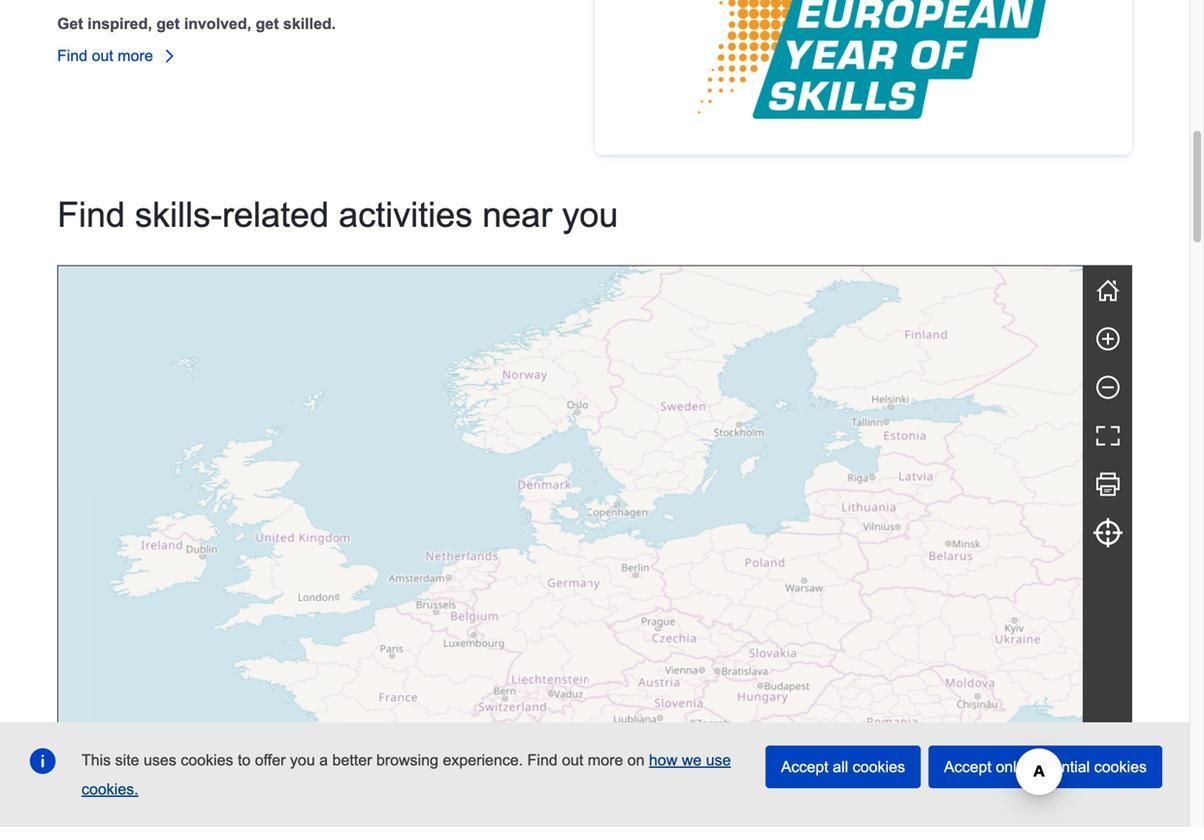 Task type: vqa. For each thing, say whether or not it's contained in the screenshot.
"30-" associated with "Generation D" on the road!
no



Task type: locate. For each thing, give the bounding box(es) containing it.
use
[[706, 752, 731, 769]]

get inspired, get involved, get skilled.
[[57, 15, 336, 33]]

1 horizontal spatial you
[[562, 195, 618, 234]]

you left a
[[290, 752, 315, 769]]

accept left only
[[944, 759, 992, 776]]

0 vertical spatial out
[[92, 47, 113, 65]]

find down 'get'
[[57, 47, 87, 65]]

get up s image
[[156, 15, 180, 33]]

skills-
[[135, 195, 222, 234]]

2 accept from the left
[[944, 759, 992, 776]]

accept
[[781, 759, 828, 776], [944, 759, 992, 776]]

1 horizontal spatial accept
[[944, 759, 992, 776]]

better
[[332, 752, 372, 769]]

only
[[996, 759, 1024, 776]]

cookies.
[[82, 781, 138, 799]]

2 vertical spatial find
[[527, 752, 558, 769]]

0 horizontal spatial you
[[290, 752, 315, 769]]

1 vertical spatial you
[[290, 752, 315, 769]]

cookies for accept
[[1094, 759, 1147, 776]]

out
[[92, 47, 113, 65], [562, 752, 583, 769]]

accept for accept all cookies
[[781, 759, 828, 776]]

accept only essential cookies
[[944, 759, 1147, 776]]

accept for accept only essential cookies
[[944, 759, 992, 776]]

group
[[58, 266, 1083, 828]]

0 horizontal spatial cookies
[[181, 752, 233, 769]]

0 vertical spatial find
[[57, 47, 87, 65]]

1 get from the left
[[156, 15, 180, 33]]

related
[[222, 195, 329, 234]]

all
[[833, 759, 848, 776]]

1 horizontal spatial out
[[562, 752, 583, 769]]

skilled.
[[283, 15, 336, 33]]

find for find out more
[[57, 47, 87, 65]]

get
[[156, 15, 180, 33], [256, 15, 279, 33]]

find right the experience.
[[527, 752, 558, 769]]

0 horizontal spatial get
[[156, 15, 180, 33]]

involved,
[[184, 15, 251, 33]]

find for find skills-related activities near you
[[57, 195, 125, 234]]

get left skilled.
[[256, 15, 279, 33]]

1 vertical spatial more
[[588, 752, 623, 769]]

find
[[57, 47, 87, 65], [57, 195, 125, 234], [527, 752, 558, 769]]

cookies for this
[[181, 752, 233, 769]]

cookies right essential
[[1094, 759, 1147, 776]]

more left on
[[588, 752, 623, 769]]

browsing
[[376, 752, 438, 769]]

0 vertical spatial more
[[118, 47, 153, 65]]

you
[[562, 195, 618, 234], [290, 752, 315, 769]]

2 horizontal spatial cookies
[[1094, 759, 1147, 776]]

0 horizontal spatial out
[[92, 47, 113, 65]]

cookies left to at bottom left
[[181, 752, 233, 769]]

out left on
[[562, 752, 583, 769]]

s image
[[161, 47, 180, 66]]

1 horizontal spatial more
[[588, 752, 623, 769]]

more left s image
[[118, 47, 153, 65]]

cookies right all
[[853, 759, 905, 776]]

cookies
[[181, 752, 233, 769], [853, 759, 905, 776], [1094, 759, 1147, 776]]

1 vertical spatial find
[[57, 195, 125, 234]]

1 accept from the left
[[781, 759, 828, 776]]

accept left all
[[781, 759, 828, 776]]

how
[[649, 752, 677, 769]]

near
[[482, 195, 552, 234]]

find out more
[[57, 47, 153, 65]]

more
[[118, 47, 153, 65], [588, 752, 623, 769]]

this site uses cookies to offer you a better browsing experience. find out more on
[[82, 752, 649, 769]]

0 horizontal spatial accept
[[781, 759, 828, 776]]

site
[[115, 752, 139, 769]]

you right the near
[[562, 195, 618, 234]]

1 horizontal spatial get
[[256, 15, 279, 33]]

out down inspired, at the top of the page
[[92, 47, 113, 65]]

how we use cookies.
[[82, 752, 731, 799]]

find left skills-
[[57, 195, 125, 234]]



Task type: describe. For each thing, give the bounding box(es) containing it.
how we use cookies. link
[[82, 752, 731, 799]]

get
[[57, 15, 83, 33]]

experience.
[[443, 752, 523, 769]]

essential
[[1029, 759, 1090, 776]]

to
[[238, 752, 251, 769]]

a
[[319, 752, 328, 769]]

accept all cookies
[[781, 759, 905, 776]]

accept all cookies link
[[765, 746, 921, 789]]

0 vertical spatial you
[[562, 195, 618, 234]]

accept only essential cookies link
[[929, 746, 1162, 789]]

this
[[82, 752, 111, 769]]

activities
[[339, 195, 473, 234]]

0 horizontal spatial more
[[118, 47, 153, 65]]

find skills-related activities near you
[[57, 195, 618, 234]]

offer
[[255, 752, 286, 769]]

2 get from the left
[[256, 15, 279, 33]]

uses
[[144, 752, 176, 769]]

1 vertical spatial out
[[562, 752, 583, 769]]

on
[[627, 752, 645, 769]]

find out more link
[[57, 47, 180, 66]]

we
[[682, 752, 702, 769]]

1 horizontal spatial cookies
[[853, 759, 905, 776]]

inspired,
[[87, 15, 152, 33]]



